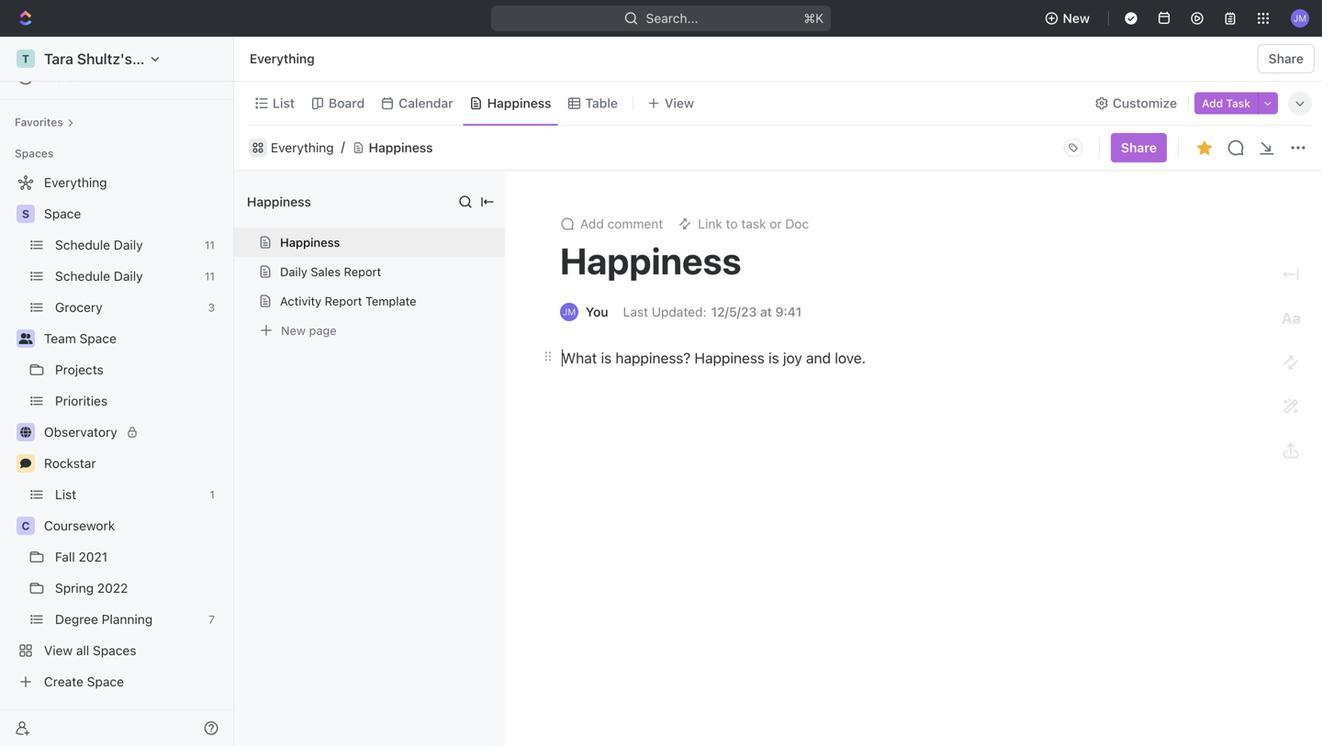 Task type: locate. For each thing, give the bounding box(es) containing it.
0 vertical spatial new
[[1063, 11, 1090, 26]]

fall 2021
[[55, 550, 108, 565]]

0 vertical spatial schedule daily
[[55, 237, 143, 253]]

comment image
[[20, 458, 31, 469]]

template
[[365, 294, 416, 308]]

page
[[309, 324, 337, 337]]

0 vertical spatial schedule
[[55, 237, 110, 253]]

comment
[[607, 216, 663, 231]]

jm left you
[[563, 307, 576, 317]]

0 horizontal spatial is
[[601, 349, 612, 367]]

11
[[205, 239, 215, 252], [205, 270, 215, 283]]

1 horizontal spatial is
[[769, 349, 779, 367]]

1 vertical spatial list
[[55, 487, 76, 502]]

1 vertical spatial list link
[[55, 480, 202, 510]]

space right space, , element
[[44, 206, 81, 221]]

0 vertical spatial share
[[1269, 51, 1304, 66]]

tara shultz's workspace, , element
[[17, 50, 35, 68]]

add left comment
[[580, 216, 604, 231]]

t
[[22, 52, 29, 65]]

tree
[[7, 168, 226, 697]]

fall
[[55, 550, 75, 565]]

0 vertical spatial view
[[665, 95, 694, 111]]

1 schedule daily from the top
[[55, 237, 143, 253]]

0 vertical spatial add
[[1202, 97, 1223, 110]]

report down daily sales report
[[325, 294, 362, 308]]

jm up share "button"
[[1294, 13, 1307, 23]]

0 horizontal spatial view
[[44, 643, 73, 658]]

jm button
[[1286, 4, 1315, 33]]

1 horizontal spatial spaces
[[93, 643, 136, 658]]

favorites
[[15, 116, 63, 129]]

fall 2021 link
[[55, 543, 222, 572]]

0 horizontal spatial spaces
[[15, 147, 54, 160]]

1 vertical spatial report
[[325, 294, 362, 308]]

or
[[770, 216, 782, 231]]

view inside button
[[665, 95, 694, 111]]

1 vertical spatial schedule daily
[[55, 269, 143, 284]]

0 horizontal spatial add
[[580, 216, 604, 231]]

space inside team space link
[[80, 331, 116, 346]]

create space link
[[7, 668, 222, 697]]

daily up 'grocery' link at top
[[114, 269, 143, 284]]

list down rockstar
[[55, 487, 76, 502]]

1 horizontal spatial add
[[1202, 97, 1223, 110]]

add inside add task button
[[1202, 97, 1223, 110]]

user group image
[[19, 333, 33, 344]]

add task button
[[1195, 92, 1258, 114]]

0 vertical spatial list
[[273, 95, 295, 111]]

dropdown menu image
[[1059, 133, 1088, 163]]

daily down space link
[[114, 237, 143, 253]]

share down customize button
[[1121, 140, 1157, 155]]

share inside share "button"
[[1269, 51, 1304, 66]]

tree containing everything
[[7, 168, 226, 697]]

0 vertical spatial everything
[[250, 51, 315, 66]]

0 horizontal spatial new
[[281, 324, 306, 337]]

list
[[273, 95, 295, 111], [55, 487, 76, 502]]

0 vertical spatial list link
[[269, 90, 295, 116]]

add
[[1202, 97, 1223, 110], [580, 216, 604, 231]]

shultz's
[[77, 50, 132, 67]]

schedule up grocery
[[55, 269, 110, 284]]

view right table
[[665, 95, 694, 111]]

grocery
[[55, 300, 103, 315]]

view all spaces
[[44, 643, 136, 658]]

rockstar
[[44, 456, 96, 471]]

to
[[726, 216, 738, 231]]

add left the task
[[1202, 97, 1223, 110]]

0 vertical spatial space
[[44, 206, 81, 221]]

1 vertical spatial new
[[281, 324, 306, 337]]

schedule daily up grocery
[[55, 269, 143, 284]]

0 horizontal spatial jm
[[563, 307, 576, 317]]

schedule daily link up 'grocery' link at top
[[55, 262, 197, 291]]

1 horizontal spatial jm
[[1294, 13, 1307, 23]]

everything inside tree
[[44, 175, 107, 190]]

view for view all spaces
[[44, 643, 73, 658]]

spaces
[[15, 147, 54, 160], [93, 643, 136, 658]]

schedule daily
[[55, 237, 143, 253], [55, 269, 143, 284]]

view inside sidebar navigation
[[44, 643, 73, 658]]

observatory
[[44, 425, 117, 440]]

1 vertical spatial space
[[80, 331, 116, 346]]

share down jm dropdown button
[[1269, 51, 1304, 66]]

degree planning
[[55, 612, 153, 627]]

report up activity report template
[[344, 265, 381, 279]]

1 vertical spatial share
[[1121, 140, 1157, 155]]

happiness?
[[616, 349, 691, 367]]

2022
[[97, 581, 128, 596]]

1 vertical spatial 11
[[205, 270, 215, 283]]

1 vertical spatial schedule daily link
[[55, 262, 197, 291]]

list link down rockstar 'link'
[[55, 480, 202, 510]]

0 horizontal spatial share
[[1121, 140, 1157, 155]]

everything for the topmost everything link
[[250, 51, 315, 66]]

board link
[[325, 90, 365, 116]]

⌘k
[[804, 11, 824, 26]]

view button
[[641, 90, 701, 116]]

9:41
[[775, 304, 802, 320]]

sidebar navigation
[[0, 37, 238, 747]]

create space
[[44, 674, 124, 690]]

1 vertical spatial jm
[[563, 307, 576, 317]]

0 horizontal spatial list link
[[55, 480, 202, 510]]

report
[[344, 265, 381, 279], [325, 294, 362, 308]]

schedule
[[55, 237, 110, 253], [55, 269, 110, 284]]

grocery link
[[55, 293, 201, 322]]

rockstar link
[[44, 449, 222, 478]]

space down view all spaces link
[[87, 674, 124, 690]]

list link
[[269, 90, 295, 116], [55, 480, 202, 510]]

1 schedule daily link from the top
[[55, 230, 197, 260]]

schedule daily down space link
[[55, 237, 143, 253]]

updated:
[[652, 304, 707, 320]]

favorites button
[[7, 111, 81, 133]]

jm
[[1294, 13, 1307, 23], [563, 307, 576, 317]]

1 vertical spatial add
[[580, 216, 604, 231]]

add for add task
[[1202, 97, 1223, 110]]

observatory link
[[44, 418, 222, 447]]

share
[[1269, 51, 1304, 66], [1121, 140, 1157, 155]]

space
[[44, 206, 81, 221], [80, 331, 116, 346], [87, 674, 124, 690]]

spaces up create space link
[[93, 643, 136, 658]]

view
[[665, 95, 694, 111], [44, 643, 73, 658]]

link to task or doc
[[698, 216, 809, 231]]

0 vertical spatial 11
[[205, 239, 215, 252]]

is left joy
[[769, 349, 779, 367]]

activity report template
[[280, 294, 416, 308]]

new
[[1063, 11, 1090, 26], [281, 324, 306, 337]]

spaces down favorites
[[15, 147, 54, 160]]

1 horizontal spatial new
[[1063, 11, 1090, 26]]

1 horizontal spatial view
[[665, 95, 694, 111]]

view left all on the bottom
[[44, 643, 73, 658]]

share button
[[1258, 44, 1315, 73]]

schedule daily link down space link
[[55, 230, 197, 260]]

everything link
[[245, 48, 319, 70], [271, 140, 334, 156], [7, 168, 222, 197]]

0 vertical spatial jm
[[1294, 13, 1307, 23]]

new inside button
[[1063, 11, 1090, 26]]

1 vertical spatial spaces
[[93, 643, 136, 658]]

workspace
[[136, 50, 212, 67]]

0 vertical spatial schedule daily link
[[55, 230, 197, 260]]

projects link
[[55, 355, 222, 385]]

table
[[585, 95, 618, 111]]

1 horizontal spatial share
[[1269, 51, 1304, 66]]

0 horizontal spatial list
[[55, 487, 76, 502]]

1 vertical spatial view
[[44, 643, 73, 658]]

schedule daily link
[[55, 230, 197, 260], [55, 262, 197, 291]]

2 vertical spatial everything
[[44, 175, 107, 190]]

team space link
[[44, 324, 222, 354]]

1 schedule from the top
[[55, 237, 110, 253]]

everything for bottommost everything link
[[44, 175, 107, 190]]

customize
[[1113, 95, 1177, 111]]

2 vertical spatial space
[[87, 674, 124, 690]]

calendar
[[399, 95, 453, 111]]

planning
[[102, 612, 153, 627]]

activity
[[280, 294, 322, 308]]

2 vertical spatial everything link
[[7, 168, 222, 197]]

1 vertical spatial everything
[[271, 140, 334, 155]]

space up projects
[[80, 331, 116, 346]]

new for new
[[1063, 11, 1090, 26]]

schedule down space link
[[55, 237, 110, 253]]

space inside create space link
[[87, 674, 124, 690]]

create
[[44, 674, 84, 690]]

0 vertical spatial spaces
[[15, 147, 54, 160]]

list inside tree
[[55, 487, 76, 502]]

1 vertical spatial schedule
[[55, 269, 110, 284]]

is right what
[[601, 349, 612, 367]]

list left board 'link'
[[273, 95, 295, 111]]

list link left board 'link'
[[269, 90, 295, 116]]

spring
[[55, 581, 94, 596]]



Task type: vqa. For each thing, say whether or not it's contained in the screenshot.
Docs inside the 'button'
no



Task type: describe. For each thing, give the bounding box(es) containing it.
2 11 from the top
[[205, 270, 215, 283]]

12/5/23
[[711, 304, 757, 320]]

3
[[208, 301, 215, 314]]

coursework link
[[44, 511, 222, 541]]

happiness link
[[484, 90, 551, 116]]

love.
[[835, 349, 866, 367]]

doc
[[785, 216, 809, 231]]

globe image
[[20, 427, 31, 438]]

new button
[[1037, 4, 1101, 33]]

search...
[[646, 11, 698, 26]]

last updated: 12/5/23 at 9:41
[[623, 304, 802, 320]]

add comment
[[580, 216, 663, 231]]

joy
[[783, 349, 802, 367]]

jm inside dropdown button
[[1294, 13, 1307, 23]]

s
[[22, 208, 29, 220]]

space, , element
[[17, 205, 35, 223]]

daily up activity
[[280, 265, 307, 279]]

task
[[741, 216, 766, 231]]

at
[[760, 304, 772, 320]]

coursework
[[44, 518, 115, 533]]

degree
[[55, 612, 98, 627]]

table link
[[582, 90, 618, 116]]

and
[[806, 349, 831, 367]]

space for create
[[87, 674, 124, 690]]

2 schedule daily link from the top
[[55, 262, 197, 291]]

what is happiness? happiness is joy and love.
[[562, 349, 870, 367]]

spring 2022 link
[[55, 574, 222, 603]]

last
[[623, 304, 648, 320]]

board
[[329, 95, 365, 111]]

tara shultz's workspace
[[44, 50, 212, 67]]

space inside space link
[[44, 206, 81, 221]]

degree planning link
[[55, 605, 201, 634]]

1 horizontal spatial list link
[[269, 90, 295, 116]]

more button
[[7, 62, 226, 92]]

link
[[698, 216, 722, 231]]

1 is from the left
[[601, 349, 612, 367]]

new page
[[281, 324, 337, 337]]

priorities link
[[55, 387, 222, 416]]

c
[[22, 520, 30, 533]]

team
[[44, 331, 76, 346]]

tree inside sidebar navigation
[[7, 168, 226, 697]]

new for new page
[[281, 324, 306, 337]]

what
[[562, 349, 597, 367]]

space for team
[[80, 331, 116, 346]]

coursework, , element
[[17, 517, 35, 535]]

customize button
[[1089, 90, 1183, 116]]

everything for the middle everything link
[[271, 140, 334, 155]]

2021
[[79, 550, 108, 565]]

sales
[[311, 265, 341, 279]]

projects
[[55, 362, 104, 377]]

view for view
[[665, 95, 694, 111]]

all
[[76, 643, 89, 658]]

more
[[44, 69, 74, 84]]

7
[[209, 613, 215, 626]]

add task
[[1202, 97, 1251, 110]]

priorities
[[55, 393, 108, 409]]

you
[[586, 304, 608, 320]]

2 schedule from the top
[[55, 269, 110, 284]]

daily sales report
[[280, 265, 381, 279]]

1
[[210, 488, 215, 501]]

link to task or doc button
[[671, 211, 816, 237]]

space link
[[44, 199, 222, 229]]

spring 2022
[[55, 581, 128, 596]]

0 vertical spatial report
[[344, 265, 381, 279]]

0 vertical spatial everything link
[[245, 48, 319, 70]]

tara
[[44, 50, 73, 67]]

add for add comment
[[580, 216, 604, 231]]

task
[[1226, 97, 1251, 110]]

view button
[[641, 82, 701, 125]]

2 schedule daily from the top
[[55, 269, 143, 284]]

1 vertical spatial everything link
[[271, 140, 334, 156]]

list link inside tree
[[55, 480, 202, 510]]

team space
[[44, 331, 116, 346]]

1 11 from the top
[[205, 239, 215, 252]]

calendar link
[[395, 90, 453, 116]]

1 horizontal spatial list
[[273, 95, 295, 111]]

view all spaces link
[[7, 636, 222, 666]]

2 is from the left
[[769, 349, 779, 367]]



